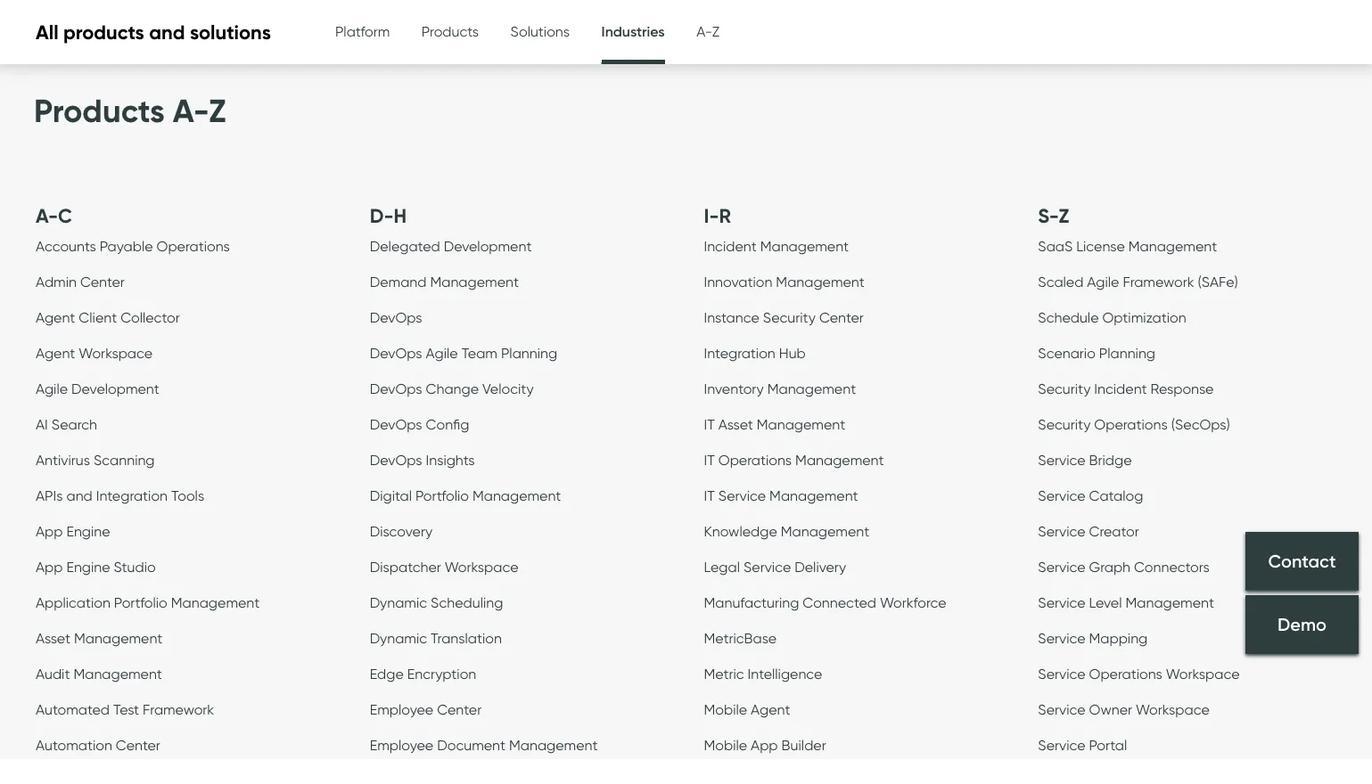 Task type: locate. For each thing, give the bounding box(es) containing it.
app
[[36, 523, 63, 540], [36, 558, 63, 576], [751, 737, 778, 754]]

security for security operations (secops)
[[1038, 416, 1091, 433]]

0 vertical spatial agile
[[1087, 273, 1120, 290]]

app down app engine link
[[36, 558, 63, 576]]

platform
[[335, 22, 390, 40]]

1 vertical spatial app
[[36, 558, 63, 576]]

metric intelligence link
[[704, 665, 823, 687]]

1 devops from the top
[[370, 309, 422, 326]]

incident down 'r'
[[704, 237, 757, 255]]

demand management link
[[370, 273, 519, 295]]

workspace down "agent client collector" link
[[79, 344, 153, 362]]

operations for it operations management
[[719, 451, 792, 469]]

0 vertical spatial mobile
[[704, 701, 747, 719]]

1 horizontal spatial agile
[[426, 344, 458, 362]]

agile inside "devops agile team planning" link
[[426, 344, 458, 362]]

delegated development link
[[370, 237, 532, 259]]

agent workspace link
[[36, 344, 153, 366]]

ai
[[36, 416, 48, 433]]

a- down all products and solutions
[[173, 91, 209, 131]]

collector
[[121, 309, 180, 326]]

discovery
[[370, 523, 433, 540]]

digital portfolio management link
[[370, 487, 561, 509]]

0 vertical spatial app
[[36, 523, 63, 540]]

1 vertical spatial and
[[66, 487, 93, 505]]

workspace inside agent workspace "link"
[[79, 344, 153, 362]]

devops insights
[[370, 451, 475, 469]]

0 vertical spatial dynamic
[[370, 594, 427, 612]]

2 vertical spatial z
[[1059, 203, 1069, 228]]

z right the industries
[[712, 22, 720, 40]]

2 horizontal spatial z
[[1059, 203, 1069, 228]]

edge encryption
[[370, 665, 476, 683]]

mobile down mobile agent link
[[704, 737, 747, 754]]

0 horizontal spatial products
[[34, 91, 165, 131]]

service for service bridge
[[1038, 451, 1086, 469]]

instance security center
[[704, 309, 864, 326]]

manufacturing connected workforce link
[[704, 594, 947, 616]]

service graph connectors
[[1038, 558, 1210, 576]]

security for security incident response
[[1038, 380, 1091, 398]]

dynamic translation
[[370, 630, 502, 647]]

1 it from the top
[[704, 416, 715, 433]]

agile inside "scaled agile framework (safe)" link
[[1087, 273, 1120, 290]]

schedule optimization link
[[1038, 309, 1187, 331]]

0 horizontal spatial integration
[[96, 487, 168, 505]]

mobile
[[704, 701, 747, 719], [704, 737, 747, 754]]

service inside 'service owner workspace' link
[[1038, 701, 1086, 719]]

inventory management link
[[704, 380, 856, 402]]

workspace up "scheduling" at the left
[[445, 558, 519, 576]]

devops up digital
[[370, 451, 422, 469]]

devops for devops insights
[[370, 451, 422, 469]]

asset management link
[[36, 630, 163, 652]]

2 employee from the top
[[370, 737, 434, 754]]

mobile inside mobile agent link
[[704, 701, 747, 719]]

center down innovation management link
[[819, 309, 864, 326]]

mobile down metric
[[704, 701, 747, 719]]

innovation
[[704, 273, 773, 290]]

service down service creator link
[[1038, 558, 1086, 576]]

1 vertical spatial asset
[[36, 630, 70, 647]]

3 it from the top
[[704, 487, 715, 505]]

development
[[444, 237, 532, 255], [71, 380, 159, 398]]

development down agent workspace "link"
[[71, 380, 159, 398]]

1 vertical spatial agile
[[426, 344, 458, 362]]

service
[[1038, 451, 1086, 469], [719, 487, 766, 505], [1038, 487, 1086, 505], [1038, 523, 1086, 540], [744, 558, 791, 576], [1038, 558, 1086, 576], [1038, 594, 1086, 612], [1038, 630, 1086, 647], [1038, 665, 1086, 683], [1038, 701, 1086, 719], [1038, 737, 1086, 754]]

planning up velocity
[[501, 344, 557, 362]]

asset down inventory
[[719, 416, 753, 433]]

app for app engine
[[36, 523, 63, 540]]

service for service owner workspace
[[1038, 701, 1086, 719]]

service inside "service portal" link
[[1038, 737, 1086, 754]]

dynamic for dynamic scheduling
[[370, 594, 427, 612]]

agent for agent client collector
[[36, 309, 75, 326]]

service for service operations workspace
[[1038, 665, 1086, 683]]

devops insights link
[[370, 451, 475, 473]]

1 horizontal spatial portfolio
[[416, 487, 469, 505]]

1 vertical spatial framework
[[143, 701, 214, 719]]

1 vertical spatial employee
[[370, 737, 434, 754]]

0 horizontal spatial portfolio
[[114, 594, 167, 612]]

z down solutions
[[209, 91, 226, 131]]

asset inside it asset management link
[[719, 416, 753, 433]]

it down inventory
[[704, 416, 715, 433]]

d-h
[[370, 203, 407, 228]]

development for delegated development
[[444, 237, 532, 255]]

service catalog link
[[1038, 487, 1144, 509]]

devops up devops config
[[370, 380, 422, 398]]

4 devops from the top
[[370, 416, 422, 433]]

portfolio
[[416, 487, 469, 505], [114, 594, 167, 612]]

engine down app engine link
[[66, 558, 110, 576]]

z inside a-z link
[[712, 22, 720, 40]]

center inside employee center link
[[437, 701, 482, 719]]

framework up optimization
[[1123, 273, 1195, 290]]

antivirus
[[36, 451, 90, 469]]

app for app engine studio
[[36, 558, 63, 576]]

1 mobile from the top
[[704, 701, 747, 719]]

service for service creator
[[1038, 523, 1086, 540]]

engine for app engine studio
[[66, 558, 110, 576]]

dynamic translation link
[[370, 630, 502, 652]]

operations right 'payable'
[[157, 237, 230, 255]]

1 horizontal spatial development
[[444, 237, 532, 255]]

dynamic inside 'link'
[[370, 594, 427, 612]]

and right products
[[149, 20, 185, 44]]

agile down license
[[1087, 273, 1120, 290]]

service down service mapping link
[[1038, 665, 1086, 683]]

framework right test
[[143, 701, 214, 719]]

1 vertical spatial mobile
[[704, 737, 747, 754]]

agile up devops change velocity
[[426, 344, 458, 362]]

service down knowledge management link
[[744, 558, 791, 576]]

0 vertical spatial incident
[[704, 237, 757, 255]]

1 employee from the top
[[370, 701, 434, 719]]

it
[[704, 416, 715, 433], [704, 451, 715, 469], [704, 487, 715, 505]]

service left the mapping
[[1038, 630, 1086, 647]]

workspace down service operations workspace link
[[1136, 701, 1210, 719]]

2 dynamic from the top
[[370, 630, 427, 647]]

asset up audit
[[36, 630, 70, 647]]

operations up service owner workspace
[[1089, 665, 1163, 683]]

agent inside "link"
[[36, 344, 75, 362]]

team
[[462, 344, 498, 362]]

service left level
[[1038, 594, 1086, 612]]

legal service delivery link
[[704, 558, 846, 580]]

center inside automation center link
[[116, 737, 160, 754]]

z for s-
[[1059, 203, 1069, 228]]

framework
[[1123, 273, 1195, 290], [143, 701, 214, 719]]

1 horizontal spatial planning
[[1099, 344, 1156, 362]]

0 vertical spatial and
[[149, 20, 185, 44]]

and inside apis and integration tools link
[[66, 487, 93, 505]]

development up demand management
[[444, 237, 532, 255]]

center inside admin center link
[[80, 273, 125, 290]]

security operations (secops)
[[1038, 416, 1230, 433]]

service inside service operations workspace link
[[1038, 665, 1086, 683]]

workspace
[[79, 344, 153, 362], [445, 558, 519, 576], [1166, 665, 1240, 683], [1136, 701, 1210, 719]]

1 vertical spatial agent
[[36, 344, 75, 362]]

integration up inventory
[[704, 344, 776, 362]]

it up knowledge
[[704, 487, 715, 505]]

2 vertical spatial a-
[[36, 203, 58, 228]]

a- up the accounts
[[36, 203, 58, 228]]

devops for devops link
[[370, 309, 422, 326]]

and right apis at the left bottom of page
[[66, 487, 93, 505]]

1 engine from the top
[[66, 523, 110, 540]]

1 vertical spatial portfolio
[[114, 594, 167, 612]]

service inside service level management link
[[1038, 594, 1086, 612]]

0 horizontal spatial z
[[209, 91, 226, 131]]

devops down 'demand'
[[370, 309, 422, 326]]

service for service mapping
[[1038, 630, 1086, 647]]

0 vertical spatial portfolio
[[416, 487, 469, 505]]

security down innovation management link
[[763, 309, 816, 326]]

service inside legal service delivery link
[[744, 558, 791, 576]]

(secops)
[[1171, 416, 1230, 433]]

service for service level management
[[1038, 594, 1086, 612]]

2 vertical spatial it
[[704, 487, 715, 505]]

incident
[[704, 237, 757, 255], [1095, 380, 1147, 398]]

mobile inside mobile app builder link
[[704, 737, 747, 754]]

admin center
[[36, 273, 125, 290]]

ai search
[[36, 416, 97, 433]]

service up service catalog
[[1038, 451, 1086, 469]]

change
[[426, 380, 479, 398]]

engine
[[66, 523, 110, 540], [66, 558, 110, 576]]

3 devops from the top
[[370, 380, 422, 398]]

0 vertical spatial engine
[[66, 523, 110, 540]]

0 vertical spatial z
[[712, 22, 720, 40]]

employee down employee center link
[[370, 737, 434, 754]]

products for products
[[422, 22, 479, 40]]

2 engine from the top
[[66, 558, 110, 576]]

0 horizontal spatial development
[[71, 380, 159, 398]]

scaled agile framework (safe) link
[[1038, 273, 1238, 295]]

portal
[[1089, 737, 1127, 754]]

2 vertical spatial agile
[[36, 380, 68, 398]]

metricbase link
[[704, 630, 777, 652]]

portfolio for digital
[[416, 487, 469, 505]]

0 horizontal spatial and
[[66, 487, 93, 505]]

workspace up service owner workspace
[[1166, 665, 1240, 683]]

it down it asset management link at bottom
[[704, 451, 715, 469]]

payable
[[100, 237, 153, 255]]

app down mobile agent link
[[751, 737, 778, 754]]

application
[[36, 594, 110, 612]]

a-c
[[36, 203, 72, 228]]

apis and integration tools
[[36, 487, 204, 505]]

devops down devops link
[[370, 344, 422, 362]]

devops agile team planning
[[370, 344, 557, 362]]

devops up 'devops insights'
[[370, 416, 422, 433]]

service up knowledge
[[719, 487, 766, 505]]

config
[[426, 416, 470, 433]]

0 vertical spatial framework
[[1123, 273, 1195, 290]]

asset management
[[36, 630, 163, 647]]

0 horizontal spatial planning
[[501, 344, 557, 362]]

dynamic down dispatcher
[[370, 594, 427, 612]]

center up "client"
[[80, 273, 125, 290]]

2 mobile from the top
[[704, 737, 747, 754]]

5 devops from the top
[[370, 451, 422, 469]]

0 vertical spatial it
[[704, 416, 715, 433]]

operations down security incident response link
[[1095, 416, 1168, 433]]

0 horizontal spatial framework
[[143, 701, 214, 719]]

0 horizontal spatial a-
[[36, 203, 58, 228]]

2 vertical spatial security
[[1038, 416, 1091, 433]]

0 horizontal spatial agile
[[36, 380, 68, 398]]

1 horizontal spatial incident
[[1095, 380, 1147, 398]]

z up saas
[[1059, 203, 1069, 228]]

audit management
[[36, 665, 162, 683]]

operations for service operations workspace
[[1089, 665, 1163, 683]]

app down apis at the left bottom of page
[[36, 523, 63, 540]]

engine up app engine studio
[[66, 523, 110, 540]]

service bridge
[[1038, 451, 1132, 469]]

2 devops from the top
[[370, 344, 422, 362]]

service level management link
[[1038, 594, 1215, 616]]

0 vertical spatial asset
[[719, 416, 753, 433]]

z for a-
[[712, 22, 720, 40]]

agile development
[[36, 380, 159, 398]]

agile
[[1087, 273, 1120, 290], [426, 344, 458, 362], [36, 380, 68, 398]]

service down service bridge link at the bottom of the page
[[1038, 487, 1086, 505]]

service up service portal
[[1038, 701, 1086, 719]]

1 vertical spatial dynamic
[[370, 630, 427, 647]]

service inside service creator link
[[1038, 523, 1086, 540]]

products right platform
[[422, 22, 479, 40]]

service left the portal
[[1038, 737, 1086, 754]]

asset
[[719, 416, 753, 433], [36, 630, 70, 647]]

demo
[[1278, 614, 1327, 636]]

development for agile development
[[71, 380, 159, 398]]

operations down it asset management link at bottom
[[719, 451, 792, 469]]

1 dynamic from the top
[[370, 594, 427, 612]]

employee for employee document management
[[370, 737, 434, 754]]

integration down scanning
[[96, 487, 168, 505]]

innovation management link
[[704, 273, 865, 295]]

2 planning from the left
[[1099, 344, 1156, 362]]

dynamic scheduling link
[[370, 594, 503, 616]]

service for service portal
[[1038, 737, 1086, 754]]

0 vertical spatial development
[[444, 237, 532, 255]]

workspace inside service operations workspace link
[[1166, 665, 1240, 683]]

service down the service catalog link
[[1038, 523, 1086, 540]]

products down products
[[34, 91, 165, 131]]

service inside 'service graph connectors' link
[[1038, 558, 1086, 576]]

security down scenario
[[1038, 380, 1091, 398]]

service inside service mapping link
[[1038, 630, 1086, 647]]

1 vertical spatial engine
[[66, 558, 110, 576]]

1 vertical spatial it
[[704, 451, 715, 469]]

0 vertical spatial employee
[[370, 701, 434, 719]]

employee
[[370, 701, 434, 719], [370, 737, 434, 754]]

1 horizontal spatial products
[[422, 22, 479, 40]]

service bridge link
[[1038, 451, 1132, 473]]

center down automated test framework link on the bottom left
[[116, 737, 160, 754]]

employee down edge
[[370, 701, 434, 719]]

2 horizontal spatial agile
[[1087, 273, 1120, 290]]

1 horizontal spatial framework
[[1123, 273, 1195, 290]]

devops for devops config
[[370, 416, 422, 433]]

portfolio down insights
[[416, 487, 469, 505]]

1 horizontal spatial asset
[[719, 416, 753, 433]]

saas license management link
[[1038, 237, 1217, 259]]

2 horizontal spatial a-
[[697, 22, 712, 40]]

0 vertical spatial a-
[[697, 22, 712, 40]]

admin center link
[[36, 273, 125, 295]]

velocity
[[482, 380, 534, 398]]

agent up agile development
[[36, 344, 75, 362]]

portfolio down "studio"
[[114, 594, 167, 612]]

workspace inside 'service owner workspace' link
[[1136, 701, 1210, 719]]

instance security center link
[[704, 309, 864, 331]]

0 vertical spatial products
[[422, 22, 479, 40]]

workspace inside dispatcher workspace link
[[445, 558, 519, 576]]

1 vertical spatial a-
[[173, 91, 209, 131]]

1 horizontal spatial z
[[712, 22, 720, 40]]

1 vertical spatial security
[[1038, 380, 1091, 398]]

agent down metric intelligence link
[[751, 701, 791, 719]]

agent client collector
[[36, 309, 180, 326]]

edge encryption link
[[370, 665, 476, 687]]

integration hub
[[704, 344, 806, 362]]

mobile agent link
[[704, 701, 791, 723]]

agent down admin
[[36, 309, 75, 326]]

app engine link
[[36, 523, 110, 545]]

service inside it service management link
[[719, 487, 766, 505]]

delegated
[[370, 237, 440, 255]]

2 it from the top
[[704, 451, 715, 469]]

service portal
[[1038, 737, 1127, 754]]

0 vertical spatial integration
[[704, 344, 776, 362]]

service inside service bridge link
[[1038, 451, 1086, 469]]

center up "document"
[[437, 701, 482, 719]]

devops for devops change velocity
[[370, 380, 422, 398]]

a- right the industries
[[697, 22, 712, 40]]

devops config
[[370, 416, 470, 433]]

security up the service bridge
[[1038, 416, 1091, 433]]

h
[[394, 203, 407, 228]]

portfolio inside application portfolio management link
[[114, 594, 167, 612]]

agile up ai
[[36, 380, 68, 398]]

1 vertical spatial products
[[34, 91, 165, 131]]

service for service graph connectors
[[1038, 558, 1086, 576]]

planning up security incident response
[[1099, 344, 1156, 362]]

scheduling
[[431, 594, 503, 612]]

incident up security operations (secops)
[[1095, 380, 1147, 398]]

1 vertical spatial integration
[[96, 487, 168, 505]]

dynamic up edge
[[370, 630, 427, 647]]

portfolio inside digital portfolio management link
[[416, 487, 469, 505]]

1 vertical spatial development
[[71, 380, 159, 398]]

0 vertical spatial agent
[[36, 309, 75, 326]]

r
[[719, 203, 731, 228]]

1 planning from the left
[[501, 344, 557, 362]]



Task type: describe. For each thing, give the bounding box(es) containing it.
dispatcher workspace link
[[370, 558, 519, 580]]

products for products a-z
[[34, 91, 165, 131]]

admin
[[36, 273, 77, 290]]

agile inside agile development link
[[36, 380, 68, 398]]

1 horizontal spatial a-
[[173, 91, 209, 131]]

service operations workspace link
[[1038, 665, 1240, 687]]

agile development link
[[36, 380, 159, 402]]

manufacturing
[[704, 594, 799, 612]]

application portfolio management
[[36, 594, 260, 612]]

framework for test
[[143, 701, 214, 719]]

mobile for mobile app builder
[[704, 737, 747, 754]]

service owner workspace
[[1038, 701, 1210, 719]]

1 vertical spatial z
[[209, 91, 226, 131]]

dynamic scheduling
[[370, 594, 503, 612]]

scaled
[[1038, 273, 1084, 290]]

manufacturing connected workforce
[[704, 594, 947, 612]]

schedule optimization
[[1038, 309, 1187, 326]]

audit
[[36, 665, 70, 683]]

scenario planning link
[[1038, 344, 1156, 366]]

service portal link
[[1038, 737, 1127, 759]]

i-r
[[704, 203, 731, 228]]

devops for devops agile team planning
[[370, 344, 422, 362]]

antivirus scanning link
[[36, 451, 155, 473]]

employee for employee center
[[370, 701, 434, 719]]

mobile for mobile agent
[[704, 701, 747, 719]]

service for service catalog
[[1038, 487, 1086, 505]]

0 horizontal spatial incident
[[704, 237, 757, 255]]

scaled agile framework (safe)
[[1038, 273, 1238, 290]]

2 vertical spatial app
[[751, 737, 778, 754]]

0 vertical spatial security
[[763, 309, 816, 326]]

inventory management
[[704, 380, 856, 398]]

it for it service management
[[704, 487, 715, 505]]

workforce
[[880, 594, 947, 612]]

it for it asset management
[[704, 416, 715, 433]]

agile for scaled
[[1087, 273, 1120, 290]]

solutions
[[511, 22, 570, 40]]

app engine studio link
[[36, 558, 156, 580]]

service creator link
[[1038, 523, 1139, 545]]

dynamic for dynamic translation
[[370, 630, 427, 647]]

devops change velocity link
[[370, 380, 534, 402]]

app engine
[[36, 523, 110, 540]]

license
[[1077, 237, 1125, 255]]

response
[[1151, 380, 1214, 398]]

encryption
[[407, 665, 476, 683]]

mobile app builder
[[704, 737, 826, 754]]

employee center
[[370, 701, 482, 719]]

instance
[[704, 309, 760, 326]]

schedule
[[1038, 309, 1099, 326]]

devops config link
[[370, 416, 470, 438]]

(safe)
[[1198, 273, 1238, 290]]

builder
[[782, 737, 826, 754]]

platform link
[[335, 0, 390, 62]]

employee center link
[[370, 701, 482, 723]]

all products and solutions
[[36, 20, 271, 44]]

s-z
[[1038, 203, 1069, 228]]

a- for c
[[36, 203, 58, 228]]

solutions
[[190, 20, 271, 44]]

agent workspace
[[36, 344, 153, 362]]

devops agile team planning link
[[370, 344, 557, 366]]

center inside instance security center link
[[819, 309, 864, 326]]

service level management
[[1038, 594, 1215, 612]]

operations for security operations (secops)
[[1095, 416, 1168, 433]]

digital
[[370, 487, 412, 505]]

agile for devops
[[426, 344, 458, 362]]

1 horizontal spatial integration
[[704, 344, 776, 362]]

service mapping link
[[1038, 630, 1148, 652]]

2 vertical spatial agent
[[751, 701, 791, 719]]

center for employee center
[[437, 701, 482, 719]]

accounts payable operations link
[[36, 237, 230, 259]]

portfolio for application
[[114, 594, 167, 612]]

apis and integration tools link
[[36, 487, 204, 509]]

service catalog
[[1038, 487, 1144, 505]]

scenario planning
[[1038, 344, 1156, 362]]

service mapping
[[1038, 630, 1148, 647]]

contact link
[[1246, 532, 1359, 591]]

1 horizontal spatial and
[[149, 20, 185, 44]]

a- for z
[[697, 22, 712, 40]]

integration hub link
[[704, 344, 806, 366]]

mobile agent
[[704, 701, 791, 719]]

legal
[[704, 558, 740, 576]]

scenario
[[1038, 344, 1096, 362]]

all
[[36, 20, 58, 44]]

0 horizontal spatial asset
[[36, 630, 70, 647]]

level
[[1089, 594, 1122, 612]]

mobile app builder link
[[704, 737, 826, 759]]

antivirus scanning
[[36, 451, 155, 469]]

saas
[[1038, 237, 1073, 255]]

engine for app engine
[[66, 523, 110, 540]]

service graph connectors link
[[1038, 558, 1210, 580]]

security incident response link
[[1038, 380, 1214, 402]]

center for admin center
[[80, 273, 125, 290]]

it for it operations management
[[704, 451, 715, 469]]

automation center
[[36, 737, 160, 754]]

app engine studio
[[36, 558, 156, 576]]

agent for agent workspace
[[36, 344, 75, 362]]

metric intelligence
[[704, 665, 823, 683]]

connectors
[[1134, 558, 1210, 576]]

knowledge management link
[[704, 523, 870, 545]]

ai search link
[[36, 416, 97, 438]]

it operations management
[[704, 451, 884, 469]]

dispatcher workspace
[[370, 558, 519, 576]]

products a-z
[[34, 91, 226, 131]]

accounts
[[36, 237, 96, 255]]

it operations management link
[[704, 451, 884, 473]]

1 vertical spatial incident
[[1095, 380, 1147, 398]]

s-
[[1038, 203, 1059, 228]]

creator
[[1089, 523, 1139, 540]]

framework for agile
[[1123, 273, 1195, 290]]

hub
[[779, 344, 806, 362]]

scanning
[[94, 451, 155, 469]]

intelligence
[[748, 665, 823, 683]]

client
[[79, 309, 117, 326]]

center for automation center
[[116, 737, 160, 754]]

devops link
[[370, 309, 422, 331]]



Task type: vqa. For each thing, say whether or not it's contained in the screenshot.
Ai Search link
yes



